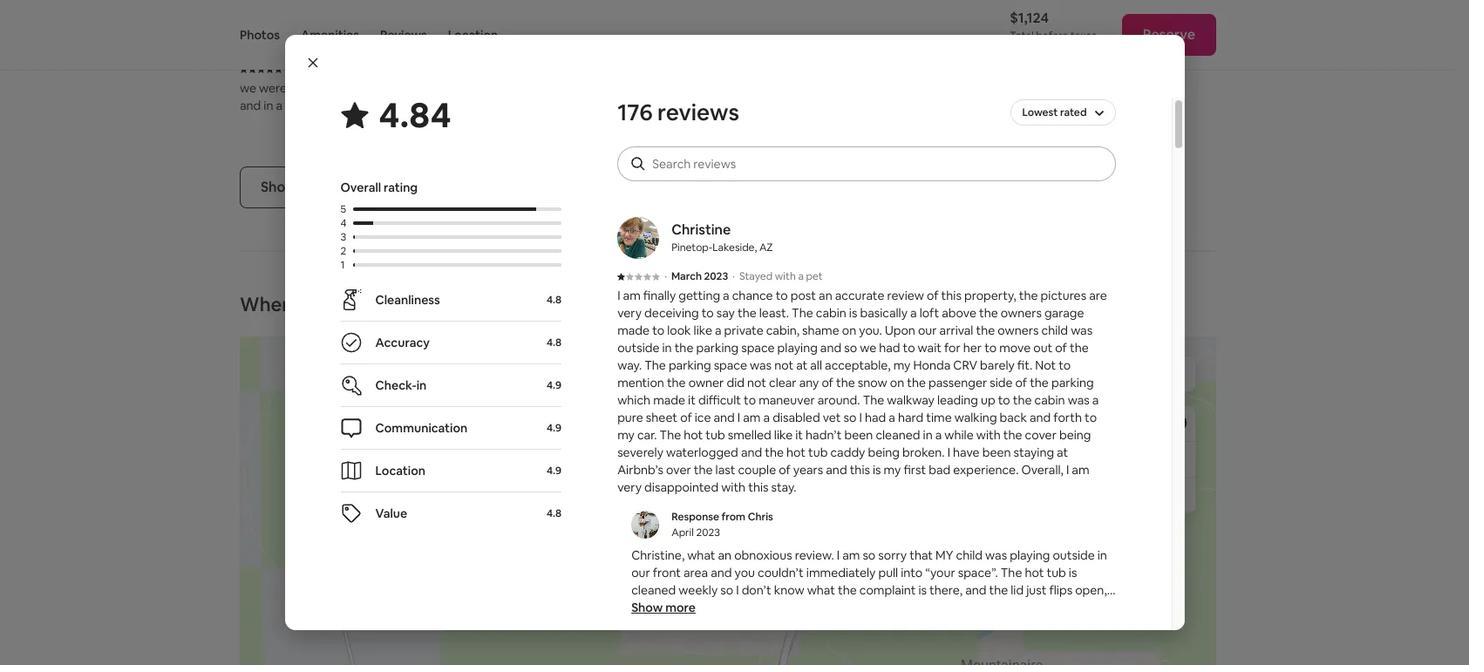 Task type: vqa. For each thing, say whether or not it's contained in the screenshot.
Insights LINK
no



Task type: describe. For each thing, give the bounding box(es) containing it.
the up the couple
[[765, 445, 784, 460]]

the down the property,
[[979, 305, 998, 321]]

so right vet
[[844, 410, 857, 426]]

the down immediately
[[838, 583, 857, 598]]

and down difficult
[[714, 410, 735, 426]]

you.
[[859, 323, 882, 338]]

all inside i am finally getting a chance to post an accurate review of this property, the pictures are very deceiving to say the least. the cabin is basically a loft above the owners garage made to look like a private cabin, shame on you. upon our arrival the owners child was outside in the parking space playing and so we had to wait for her to move out of the way. the parking space was not at all acceptable, my honda crv barely fit. not to mention the owner did not clear any of the snow on the passenger side of the parking which made it difficult to maneuver around. the walkway leading up to the cabin was a pure sheet of ice and i am a disabled vet so i had a hard time walking back and forth to my car. the hot tub smelled like it hadn't been cleaned in a while with the cover being severely waterlogged and the hot tub caddy being broken. i have been staying at airbnb's over the last couple of years and this is my first bad experience. overall, i am very disappointed with this stay.
[[810, 358, 822, 373]]

leading
[[937, 392, 978, 408]]

of up loft
[[927, 288, 939, 303]]

reviews
[[380, 27, 427, 43]]

0 horizontal spatial our
[[631, 565, 650, 581]]

it for getting
[[688, 392, 696, 408]]

this up above
[[941, 288, 962, 303]]

pull
[[878, 565, 898, 581]]

1 horizontal spatial our
[[839, 635, 858, 651]]

smelled
[[728, 427, 772, 443]]

response
[[672, 510, 719, 524]]

4.84
[[379, 92, 451, 138]]

if
[[913, 652, 920, 665]]

nau.
[[391, 80, 420, 96]]

front
[[653, 565, 681, 581]]

i up smelled
[[738, 410, 741, 426]]

(13
[[562, 80, 578, 96]]

try
[[886, 115, 902, 131]]

move
[[1000, 340, 1031, 356]]

honda
[[913, 358, 951, 373]]

1 vertical spatial snow
[[938, 617, 967, 633]]

to up and
[[889, 635, 901, 651]]

pet
[[806, 269, 823, 283]]

march
[[671, 269, 702, 283]]

the up walkway
[[907, 375, 926, 391]]

this down caddy
[[850, 462, 870, 478]]

august
[[294, 62, 329, 76]]

all inside show all 176 reviews button
[[300, 178, 314, 196]]

i right overall,
[[1066, 462, 1069, 478]]

public
[[1058, 368, 1093, 384]]

am inside "christine, what an obnoxious review. i am so sorry that my child was playing outside in our front area and you couldn't immediately pull into "your space". the hot tub is cleaned weekly so i don't know what the complaint is there, and the lid just flips open, the metal lift is something we were just recently installing and had to wait on another part to arrive. also we had just received over 10 feet of snow so obviously there is going to be snow everywhere, we do our best to shovel as much as we can but there are only so many places it can be shoveled to. and if you would have asked i"
[[842, 548, 860, 563]]

xochitl image
[[240, 10, 282, 52]]

shoveled
[[817, 652, 867, 665]]

christine
[[672, 221, 731, 239]]

went
[[735, 80, 766, 96]]

had left hard
[[865, 410, 886, 426]]

a up the say
[[723, 288, 730, 303]]

so up something
[[721, 583, 733, 598]]

overall
[[341, 180, 381, 195]]

2 horizontal spatial it
[[795, 427, 803, 443]]

my
[[936, 548, 954, 563]]

couldn't
[[758, 565, 804, 581]]

property,
[[964, 288, 1017, 303]]

am right overall,
[[1072, 462, 1090, 478]]

of up stay.
[[779, 462, 791, 478]]

say
[[717, 305, 735, 321]]

176 inside 4.84 dialog
[[618, 98, 653, 127]]

my inside we were moving my son to nau.  chandi's place was close (13 minutes) and in a grest neighborhood.
[[334, 80, 351, 96]]

the up part
[[631, 600, 650, 616]]

0 horizontal spatial you
[[735, 565, 755, 581]]

and down caddy
[[826, 462, 847, 478]]

are inside i am finally getting a chance to post an accurate review of this property, the pictures are very deceiving to say the least. the cabin is basically a loft above the owners garage made to look like a private cabin, shame on you. upon our arrival the owners child was outside in the parking space playing and so we had to wait for her to move out of the way. the parking space was not at all acceptable, my honda crv barely fit. not to mention the owner did not clear any of the snow on the passenger side of the parking which made it difficult to maneuver around. the walkway leading up to the cabin was a pure sheet of ice and i am a disabled vet so i had a hard time walking back and forth to my car. the hot tub smelled like it hadn't been cleaned in a while with the cover being severely waterlogged and the hot tub caddy being broken. i have been staying at airbnb's over the last couple of years and this is my first bad experience. overall, i am very disappointed with this stay.
[[1089, 288, 1107, 303]]

crv
[[953, 358, 978, 373]]

rated
[[1060, 106, 1087, 119]]

so up much
[[970, 617, 983, 633]]

to.
[[870, 652, 885, 665]]

1 horizontal spatial be
[[681, 635, 696, 651]]

to left go
[[1008, 98, 1021, 114]]

0 horizontal spatial not
[[747, 375, 766, 391]]

0 vertical spatial there
[[1041, 617, 1071, 633]]

0 horizontal spatial like
[[694, 323, 712, 338]]

rating
[[384, 180, 418, 195]]

were inside we were moving my son to nau.  chandi's place was close (13 minutes) and in a grest neighborhood.
[[259, 80, 287, 96]]

flips
[[1049, 583, 1073, 598]]

value
[[375, 506, 407, 521]]

1 vertical spatial space
[[714, 358, 747, 373]]

1 vertical spatial not
[[774, 358, 794, 373]]

$1,124
[[1010, 9, 1049, 27]]

my down pure
[[618, 427, 635, 443]]

overall rating
[[341, 180, 418, 195]]

we down 'know'
[[779, 600, 796, 616]]

acceptable,
[[825, 358, 891, 373]]

hadn't
[[806, 427, 842, 443]]

have inside i am finally getting a chance to post an accurate review of this property, the pictures are very deceiving to say the least. the cabin is basically a loft above the owners garage made to look like a private cabin, shame on you. upon our arrival the owners child was outside in the parking space playing and so we had to wait for her to move out of the way. the parking space was not at all acceptable, my honda crv barely fit. not to mention the owner did not clear any of the snow on the passenger side of the parking which made it difficult to maneuver around. the walkway leading up to the cabin was a pure sheet of ice and i am a disabled vet so i had a hard time walking back and forth to my car. the hot tub smelled like it hadn't been cleaned in a while with the cover being severely waterlogged and the hot tub caddy being broken. i have been staying at airbnb's over the last couple of years and this is my first bad experience. overall, i am very disappointed with this stay.
[[953, 445, 980, 460]]

outside inside i am finally getting a chance to post an accurate review of this property, the pictures are very deceiving to say the least. the cabin is basically a loft above the owners garage made to look like a private cabin, shame on you. upon our arrival the owners child was outside in the parking space playing and so we had to wait for her to move out of the way. the parking space was not at all acceptable, my honda crv barely fit. not to mention the owner did not clear any of the snow on the passenger side of the parking which made it difficult to maneuver around. the walkway leading up to the cabin was a pure sheet of ice and i am a disabled vet so i had a hard time walking back and forth to my car. the hot tub smelled like it hadn't been cleaned in a while with the cover being severely waterlogged and the hot tub caddy being broken. i have been staying at airbnb's over the last couple of years and this is my first bad experience. overall, i am very disappointed with this stay.
[[618, 340, 660, 356]]

not inside 'went up for my birthday, and this was the perfect place for distance to pepsi amphitheater for a concert and not too far to go to flag for restaurants.  i will definitely try to book again.'
[[946, 98, 965, 114]]

a inside 'went up for my birthday, and this was the perfect place for distance to pepsi amphitheater for a concert and not too far to go to flag for restaurants.  i will definitely try to book again.'
[[866, 98, 872, 114]]

zoom in image
[[1171, 453, 1185, 467]]

1 horizontal spatial can
[[1025, 635, 1046, 651]]

clear
[[769, 375, 797, 391]]

we down something
[[737, 617, 754, 633]]

i up immediately
[[837, 548, 840, 563]]

0 horizontal spatial made
[[618, 323, 650, 338]]

1 horizontal spatial being
[[1059, 427, 1091, 443]]

pepsi
[[735, 98, 765, 114]]

arrival
[[940, 323, 974, 338]]

2 vertical spatial parking
[[1052, 375, 1094, 391]]

2 · from the left
[[733, 269, 735, 283]]

stay.
[[771, 480, 797, 495]]

close
[[530, 80, 560, 96]]

for up definitely
[[847, 98, 863, 114]]

to right try
[[904, 115, 917, 131]]

the left owner
[[667, 375, 686, 391]]

1 very from the top
[[618, 305, 642, 321]]

the down sheet
[[660, 427, 681, 443]]

0 horizontal spatial snow
[[698, 635, 728, 651]]

and down shame
[[820, 340, 842, 356]]

the right around.
[[863, 392, 884, 408]]

the down back
[[1004, 427, 1023, 443]]

a left hard
[[889, 410, 895, 426]]

was inside we were moving my son to nau.  chandi's place was close (13 minutes) and in a grest neighborhood.
[[506, 80, 528, 96]]

christine pinetop-lakeside, az
[[672, 221, 773, 255]]

2 vertical spatial with
[[721, 480, 746, 495]]

0 vertical spatial parking
[[696, 340, 739, 356]]

"your
[[925, 565, 955, 581]]

had up everywhere,
[[756, 617, 778, 633]]

of down the fit.
[[1015, 375, 1027, 391]]

cleaned inside "christine, what an obnoxious review. i am so sorry that my child was playing outside in our front area and you couldn't immediately pull into "your space". the hot tub is cleaned weekly so i don't know what the complaint is there, and the lid just flips open, the metal lift is something we were just recently installing and had to wait on another part to arrive. also we had just received over 10 feet of snow so obviously there is going to be snow everywhere, we do our best to shovel as much as we can but there are only so many places it can be shoveled to. and if you would have asked i"
[[631, 583, 676, 598]]

to down upon
[[903, 340, 915, 356]]

open,
[[1075, 583, 1107, 598]]

this inside 'went up for my birthday, and this was the perfect place for distance to pepsi amphitheater for a concert and not too far to go to flag for restaurants.  i will definitely try to book again.'
[[900, 80, 921, 96]]

0 vertical spatial space
[[741, 340, 775, 356]]

amphitheater
[[768, 98, 844, 114]]

go
[[1023, 98, 1038, 114]]

bad
[[929, 462, 951, 478]]

location inside 4.84 dialog
[[375, 463, 426, 479]]

and down smelled
[[741, 445, 762, 460]]

walkway
[[887, 392, 935, 408]]

so up acceptable,
[[844, 340, 857, 356]]

1 horizontal spatial at
[[1057, 445, 1068, 460]]

this down the couple
[[748, 480, 769, 495]]

our inside i am finally getting a chance to post an accurate review of this property, the pictures are very deceiving to say the least. the cabin is basically a loft above the owners garage made to look like a private cabin, shame on you. upon our arrival the owners child was outside in the parking space playing and so we had to wait for her to move out of the way. the parking space was not at all acceptable, my honda crv barely fit. not to mention the owner did not clear any of the snow on the passenger side of the parking which made it difficult to maneuver around. the walkway leading up to the cabin was a pure sheet of ice and i am a disabled vet so i had a hard time walking back and forth to my car. the hot tub smelled like it hadn't been cleaned in a while with the cover being severely waterlogged and the hot tub caddy being broken. i have been staying at airbnb's over the last couple of years and this is my first bad experience. overall, i am very disappointed with this stay.
[[918, 323, 937, 338]]

was down 'garage'
[[1071, 323, 1093, 338]]

is up installing
[[919, 583, 927, 598]]

in inside we were moving my son to nau.  chandi's place was close (13 minutes) and in a grest neighborhood.
[[264, 98, 273, 114]]

i up bad
[[948, 445, 951, 460]]

2 horizontal spatial with
[[976, 427, 1001, 443]]

reviews inside show all 176 reviews button
[[342, 178, 392, 196]]

basically
[[860, 305, 908, 321]]

1 vertical spatial tub
[[808, 445, 828, 460]]

do
[[822, 635, 837, 651]]

google map
showing 2 points of interest. region
[[119, 236, 1235, 665]]

for down 'distance'
[[1080, 98, 1096, 114]]

1 vertical spatial been
[[982, 445, 1011, 460]]

distance
[[1067, 80, 1115, 96]]

difficult
[[698, 392, 741, 408]]

add a place to the map image
[[1168, 414, 1189, 434]]

amenities button
[[301, 0, 359, 70]]

show for show more
[[631, 600, 663, 616]]

pinetop-
[[672, 241, 713, 255]]

0 horizontal spatial cabin
[[816, 305, 847, 321]]

and down space".
[[965, 583, 987, 598]]

asked
[[1012, 652, 1045, 665]]

places
[[727, 652, 763, 665]]

arrive.
[[673, 617, 707, 633]]

my left honda
[[894, 358, 911, 373]]

to right her
[[985, 340, 997, 356]]

176 reviews
[[618, 98, 739, 127]]

2 horizontal spatial just
[[1027, 583, 1047, 598]]

of right out
[[1055, 340, 1067, 356]]

know
[[774, 583, 805, 598]]

a left loft
[[910, 305, 917, 321]]

4.9 for location
[[547, 464, 562, 478]]

around.
[[818, 392, 860, 408]]

0 vertical spatial with
[[775, 269, 796, 283]]

and up "book"
[[922, 98, 943, 114]]

zoom out image
[[1171, 489, 1185, 502]]

1 vertical spatial there
[[1070, 635, 1101, 651]]

the down post
[[792, 305, 813, 321]]

a down the say
[[715, 323, 722, 338]]

had up 'obviously'
[[977, 600, 998, 616]]

danny image
[[735, 10, 777, 52]]

4.8 for value
[[547, 507, 562, 521]]

to up least.
[[776, 288, 788, 303]]

had down upon
[[879, 340, 900, 356]]

4.8 for accuracy
[[547, 336, 562, 350]]

4
[[341, 216, 347, 230]]

the up private
[[738, 305, 757, 321]]

that
[[910, 548, 933, 563]]

4.8 for cleanliness
[[547, 293, 562, 307]]

transit
[[1095, 368, 1135, 384]]

1 horizontal spatial what
[[807, 583, 835, 598]]

i am finally getting a chance to post an accurate review of this property, the pictures are very deceiving to say the least. the cabin is basically a loft above the owners garage made to look like a private cabin, shame on you. upon our arrival the owners child was outside in the parking space playing and so we had to wait for her to move out of the way. the parking space was not at all acceptable, my honda crv barely fit. not to mention the owner did not clear any of the snow on the passenger side of the parking which made it difficult to maneuver around. the walkway leading up to the cabin was a pure sheet of ice and i am a disabled vet so i had a hard time walking back and forth to my car. the hot tub smelled like it hadn't been cleaned in a while with the cover being severely waterlogged and the hot tub caddy being broken. i have been staying at airbnb's over the last couple of years and this is my first bad experience. overall, i am very disappointed with this stay.
[[618, 288, 1107, 495]]

birthday,
[[824, 80, 874, 96]]

2 horizontal spatial be
[[799, 652, 814, 665]]

is right lift
[[706, 600, 714, 616]]

to right 'distance'
[[1117, 80, 1130, 96]]

up inside i am finally getting a chance to post an accurate review of this property, the pictures are very deceiving to say the least. the cabin is basically a loft above the owners garage made to look like a private cabin, shame on you. upon our arrival the owners child was outside in the parking space playing and so we had to wait for her to move out of the way. the parking space was not at all acceptable, my honda crv barely fit. not to mention the owner did not clear any of the snow on the passenger side of the parking which made it difficult to maneuver around. the walkway leading up to the cabin was a pure sheet of ice and i am a disabled vet so i had a hard time walking back and forth to my car. the hot tub smelled like it hadn't been cleaned in a while with the cover being severely waterlogged and the hot tub caddy being broken. i have been staying at airbnb's over the last couple of years and this is my first bad experience. overall, i am very disappointed with this stay.
[[981, 392, 996, 408]]

so left the sorry
[[863, 548, 876, 563]]

the up her
[[976, 323, 995, 338]]

in up the communication
[[417, 378, 427, 393]]

and inside we were moving my son to nau.  chandi's place was close (13 minutes) and in a grest neighborhood.
[[240, 98, 261, 114]]

a down public transit
[[1092, 392, 1099, 408]]

i down around.
[[859, 410, 862, 426]]

in down look
[[662, 340, 672, 356]]

4.9 for check-in
[[547, 378, 562, 392]]

the down not
[[1030, 375, 1049, 391]]

but
[[1048, 635, 1068, 651]]

the down the waterlogged
[[694, 462, 713, 478]]

review
[[887, 288, 924, 303]]

metal
[[653, 600, 685, 616]]

to down show more button
[[658, 617, 670, 633]]

4.84 dialog
[[285, 35, 1185, 665]]

0 vertical spatial what
[[687, 548, 715, 563]]

and down there,
[[953, 600, 974, 616]]

christine,
[[631, 548, 685, 563]]

2 as from the left
[[991, 635, 1003, 651]]

1 horizontal spatial you
[[923, 652, 944, 665]]

· march 2023 · stayed with a pet
[[665, 269, 823, 283]]

1 horizontal spatial just
[[829, 600, 850, 616]]

is up flips
[[1069, 565, 1077, 581]]

shovel
[[904, 635, 939, 651]]

0 vertical spatial on
[[842, 323, 857, 338]]

2023 inside response from chris april 2023
[[696, 526, 720, 540]]

lift
[[688, 600, 703, 616]]

a inside we were moving my son to nau.  chandi's place was close (13 minutes) and in a grest neighborhood.
[[276, 98, 283, 114]]

years
[[793, 462, 823, 478]]

the up around.
[[836, 375, 855, 391]]

neighborhood.
[[317, 98, 400, 114]]

any
[[799, 375, 819, 391]]

the down look
[[675, 340, 694, 356]]

of right any at the right bottom of page
[[822, 375, 834, 391]]

the up public
[[1070, 340, 1089, 356]]

my inside 'went up for my birthday, and this was the perfect place for distance to pepsi amphitheater for a concert and not too far to go to flag for restaurants.  i will definitely try to book again.'
[[804, 80, 822, 96]]

was inside 'went up for my birthday, and this was the perfect place for distance to pepsi amphitheater for a concert and not too far to go to flag for restaurants.  i will definitely try to book again.'
[[923, 80, 945, 96]]

for up flag
[[1048, 80, 1064, 96]]

1 vertical spatial hot
[[787, 445, 806, 460]]

a down time
[[935, 427, 942, 443]]

private
[[724, 323, 764, 338]]

minutes)
[[581, 80, 630, 96]]

the up mention
[[645, 358, 666, 373]]

and up the cover
[[1030, 410, 1051, 426]]

i left don't
[[736, 583, 739, 598]]

shame
[[802, 323, 840, 338]]

again.
[[951, 115, 984, 131]]

is left first
[[873, 462, 881, 478]]

show for show all 176 reviews
[[261, 178, 297, 196]]

am up smelled
[[743, 410, 761, 426]]

0 vertical spatial at
[[796, 358, 808, 373]]

snow inside i am finally getting a chance to post an accurate review of this property, the pictures are very deceiving to say the least. the cabin is basically a loft above the owners garage made to look like a private cabin, shame on you. upon our arrival the owners child was outside in the parking space playing and so we had to wait for her to move out of the way. the parking space was not at all acceptable, my honda crv barely fit. not to mention the owner did not clear any of the snow on the passenger side of the parking which made it difficult to maneuver around. the walkway leading up to the cabin was a pure sheet of ice and i am a disabled vet so i had a hard time walking back and forth to my car. the hot tub smelled like it hadn't been cleaned in a while with the cover being severely waterlogged and the hot tub caddy being broken. i have been staying at airbnb's over the last couple of years and this is my first bad experience. overall, i am very disappointed with this stay.
[[858, 375, 887, 391]]

i left finally
[[618, 288, 620, 303]]

for up the amphitheater
[[785, 80, 802, 96]]

accurate
[[835, 288, 885, 303]]

to left the say
[[702, 305, 714, 321]]

car.
[[637, 427, 657, 443]]

a up smelled
[[763, 410, 770, 426]]

best
[[861, 635, 886, 651]]

to up only
[[666, 635, 678, 651]]

in inside "christine, what an obnoxious review. i am so sorry that my child was playing outside in our front area and you couldn't immediately pull into "your space". the hot tub is cleaned weekly so i don't know what the complaint is there, and the lid just flips open, the metal lift is something we were just recently installing and had to wait on another part to arrive. also we had just received over 10 feet of snow so obviously there is going to be snow everywhere, we do our best to shovel as much as we can but there are only so many places it can be shoveled to. and if you would have asked i"
[[1098, 548, 1107, 563]]

reserve
[[1143, 25, 1196, 44]]

we left do
[[803, 635, 819, 651]]

the up back
[[1013, 392, 1032, 408]]

definitely
[[830, 115, 883, 131]]

1 vertical spatial parking
[[669, 358, 711, 373]]

loft
[[920, 305, 939, 321]]

am left finally
[[623, 288, 641, 303]]

perfect
[[969, 80, 1012, 96]]



Task type: locate. For each thing, give the bounding box(es) containing it.
sheet
[[646, 410, 678, 426]]

1 vertical spatial owners
[[998, 323, 1039, 338]]

1 vertical spatial playing
[[1010, 548, 1050, 563]]

just right lid
[[1027, 583, 1047, 598]]

1 horizontal spatial were
[[799, 600, 827, 616]]

wait for our
[[918, 340, 942, 356]]

2 vertical spatial 4.8
[[547, 507, 562, 521]]

3 4.9 from the top
[[547, 464, 562, 478]]

1 vertical spatial made
[[653, 392, 685, 408]]

1 horizontal spatial not
[[774, 358, 794, 373]]

1 vertical spatial just
[[829, 600, 850, 616]]

out
[[1034, 340, 1053, 356]]

snow up much
[[938, 617, 967, 633]]

from
[[722, 510, 746, 524]]

her
[[963, 340, 982, 356]]

response from chris april 2023
[[672, 510, 773, 540]]

1 horizontal spatial playing
[[1010, 548, 1050, 563]]

photos button
[[240, 0, 280, 70]]

been up experience. at the bottom of page
[[982, 445, 1011, 460]]

we inside i am finally getting a chance to post an accurate review of this property, the pictures are very deceiving to say the least. the cabin is basically a loft above the owners garage made to look like a private cabin, shame on you. upon our arrival the owners child was outside in the parking space playing and so we had to wait for her to move out of the way. the parking space was not at all acceptable, my honda crv barely fit. not to mention the owner did not clear any of the snow on the passenger side of the parking which made it difficult to maneuver around. the walkway leading up to the cabin was a pure sheet of ice and i am a disabled vet so i had a hard time walking back and forth to my car. the hot tub smelled like it hadn't been cleaned in a while with the cover being severely waterlogged and the hot tub caddy being broken. i have been staying at airbnb's over the last couple of years and this is my first bad experience. overall, i am very disappointed with this stay.
[[860, 340, 877, 356]]

snow
[[858, 375, 887, 391], [938, 617, 967, 633], [698, 635, 728, 651]]

0 vertical spatial it
[[688, 392, 696, 408]]

snow down acceptable,
[[858, 375, 887, 391]]

over inside i am finally getting a chance to post an accurate review of this property, the pictures are very deceiving to say the least. the cabin is basically a loft above the owners garage made to look like a private cabin, shame on you. upon our arrival the owners child was outside in the parking space playing and so we had to wait for her to move out of the way. the parking space was not at all acceptable, my honda crv barely fit. not to mention the owner did not clear any of the snow on the passenger side of the parking which made it difficult to maneuver around. the walkway leading up to the cabin was a pure sheet of ice and i am a disabled vet so i had a hard time walking back and forth to my car. the hot tub smelled like it hadn't been cleaned in a while with the cover being severely waterlogged and the hot tub caddy being broken. i have been staying at airbnb's over the last couple of years and this is my first bad experience. overall, i am very disappointed with this stay.
[[666, 462, 691, 478]]

1 vertical spatial 4.8
[[547, 336, 562, 350]]

1 vertical spatial 4.9
[[547, 421, 562, 435]]

at up overall,
[[1057, 445, 1068, 460]]

1 horizontal spatial az
[[832, 33, 846, 47]]

to right not
[[1059, 358, 1071, 373]]

where you'll be
[[240, 292, 379, 317]]

while
[[945, 427, 974, 443]]

am up immediately
[[842, 548, 860, 563]]

0 horizontal spatial reviews
[[342, 178, 392, 196]]

1 vertical spatial were
[[799, 600, 827, 616]]

communication
[[375, 420, 468, 436]]

show inside button
[[261, 178, 297, 196]]

place inside 'went up for my birthday, and this was the perfect place for distance to pepsi amphitheater for a concert and not too far to go to flag for restaurants.  i will definitely try to book again.'
[[1015, 80, 1045, 96]]

1 vertical spatial az
[[759, 241, 773, 255]]

show more button
[[631, 599, 696, 617]]

overall,
[[1022, 462, 1064, 478]]

christine image
[[618, 217, 659, 259]]

on inside "christine, what an obnoxious review. i am so sorry that my child was playing outside in our front area and you couldn't immediately pull into "your space". the hot tub is cleaned weekly so i don't know what the complaint is there, and the lid just flips open, the metal lift is something we were just recently installing and had to wait on another part to arrive. also we had just received over 10 feet of snow so obviously there is going to be snow everywhere, we do our best to shovel as much as we can but there are only so many places it can be shoveled to. and if you would have asked i"
[[1042, 600, 1056, 616]]

playing inside i am finally getting a chance to post an accurate review of this property, the pictures are very deceiving to say the least. the cabin is basically a loft above the owners garage made to look like a private cabin, shame on you. upon our arrival the owners child was outside in the parking space playing and so we had to wait for her to move out of the way. the parking space was not at all acceptable, my honda crv barely fit. not to mention the owner did not clear any of the snow on the passenger side of the parking which made it difficult to maneuver around. the walkway leading up to the cabin was a pure sheet of ice and i am a disabled vet so i had a hard time walking back and forth to my car. the hot tub smelled like it hadn't been cleaned in a while with the cover being severely waterlogged and the hot tub caddy being broken. i have been staying at airbnb's over the last couple of years and this is my first bad experience. overall, i am very disappointed with this stay.
[[778, 340, 818, 356]]

1 place from the left
[[473, 80, 503, 96]]

0 vertical spatial just
[[1027, 583, 1047, 598]]

parking up owner
[[669, 358, 711, 373]]

0 vertical spatial up
[[768, 80, 783, 96]]

0 vertical spatial not
[[946, 98, 965, 114]]

place inside we were moving my son to nau.  chandi's place was close (13 minutes) and in a grest neighborhood.
[[473, 80, 503, 96]]

an inside "christine, what an obnoxious review. i am so sorry that my child was playing outside in our front area and you couldn't immediately pull into "your space". the hot tub is cleaned weekly so i don't know what the complaint is there, and the lid just flips open, the metal lift is something we were just recently installing and had to wait on another part to arrive. also we had just received over 10 feet of snow so obviously there is going to be snow everywhere, we do our best to shovel as much as we can but there are only so many places it can be shoveled to. and if you would have asked i"
[[718, 548, 732, 563]]

3 4.8 from the top
[[547, 507, 562, 521]]

where
[[240, 292, 300, 317]]

0 horizontal spatial an
[[718, 548, 732, 563]]

you up don't
[[735, 565, 755, 581]]

to down did at the bottom of the page
[[744, 392, 756, 408]]

1 horizontal spatial all
[[810, 358, 822, 373]]

1 horizontal spatial tub
[[808, 445, 828, 460]]

be left "shoveled"
[[799, 652, 814, 665]]

1 horizontal spatial it
[[766, 652, 774, 665]]

wait for lid
[[1015, 600, 1039, 616]]

0 vertical spatial were
[[259, 80, 287, 96]]

we down 'obviously'
[[1006, 635, 1023, 651]]

you'll
[[304, 292, 351, 317]]

·
[[665, 269, 667, 283], [733, 269, 735, 283]]

1 vertical spatial can
[[776, 652, 797, 665]]

outside
[[618, 340, 660, 356], [1053, 548, 1095, 563]]

barely
[[980, 358, 1015, 373]]

vet
[[823, 410, 841, 426]]

show all 176 reviews button
[[240, 167, 413, 209]]

0 vertical spatial over
[[666, 462, 691, 478]]

0 vertical spatial cleaned
[[876, 427, 920, 443]]

weekly
[[679, 583, 718, 598]]

being right caddy
[[868, 445, 900, 460]]

all
[[300, 178, 314, 196], [810, 358, 822, 373]]

2023 inside list
[[332, 62, 356, 76]]

0 vertical spatial hot
[[684, 427, 703, 443]]

too
[[968, 98, 987, 114]]

are right pictures
[[1089, 288, 1107, 303]]

playing down cabin,
[[778, 340, 818, 356]]

disappointed
[[645, 480, 719, 495]]

0 horizontal spatial over
[[666, 462, 691, 478]]

child inside "christine, what an obnoxious review. i am so sorry that my child was playing outside in our front area and you couldn't immediately pull into "your space". the hot tub is cleaned weekly so i don't know what the complaint is there, and the lid just flips open, the metal lift is something we were just recently installing and had to wait on another part to arrive. also we had just received over 10 feet of snow so obviously there is going to be snow everywhere, we do our best to shovel as much as we can but there are only so many places it can be shoveled to. and if you would have asked i"
[[956, 548, 983, 563]]

went up for my birthday, and this was the perfect place for distance to pepsi amphitheater for a concert and not too far to go to flag for restaurants.  i will definitely try to book again.
[[735, 80, 1130, 131]]

176 inside button
[[317, 178, 339, 196]]

like down disabled
[[774, 427, 793, 443]]

space
[[741, 340, 775, 356], [714, 358, 747, 373]]

0 vertical spatial very
[[618, 305, 642, 321]]

there up but at bottom
[[1041, 617, 1071, 633]]

1 · from the left
[[665, 269, 667, 283]]

2 vertical spatial it
[[766, 652, 774, 665]]

hot inside "christine, what an obnoxious review. i am so sorry that my child was playing outside in our front area and you couldn't immediately pull into "your space". the hot tub is cleaned weekly so i don't know what the complaint is there, and the lid just flips open, the metal lift is something we were just recently installing and had to wait on another part to arrive. also we had just received over 10 feet of snow so obviously there is going to be snow everywhere, we do our best to shovel as much as we can but there are only so many places it can be shoveled to. and if you would have asked i"
[[1025, 565, 1044, 581]]

1 vertical spatial all
[[810, 358, 822, 373]]

list
[[233, 0, 1223, 167]]

location button
[[448, 0, 498, 70]]

2 4.9 from the top
[[547, 421, 562, 435]]

child inside i am finally getting a chance to post an accurate review of this property, the pictures are very deceiving to say the least. the cabin is basically a loft above the owners garage made to look like a private cabin, shame on you. upon our arrival the owners child was outside in the parking space playing and so we had to wait for her to move out of the way. the parking space was not at all acceptable, my honda crv barely fit. not to mention the owner did not clear any of the snow on the passenger side of the parking which made it difficult to maneuver around. the walkway leading up to the cabin was a pure sheet of ice and i am a disabled vet so i had a hard time walking back and forth to my car. the hot tub smelled like it hadn't been cleaned in a while with the cover being severely waterlogged and the hot tub caddy being broken. i have been staying at airbnb's over the last couple of years and this is my first bad experience. overall, i am very disappointed with this stay.
[[1042, 323, 1068, 338]]

up inside 'went up for my birthday, and this was the perfect place for distance to pepsi amphitheater for a concert and not too far to go to flag for restaurants.  i will definitely try to book again.'
[[768, 80, 783, 96]]

az inside danny phoenix, az
[[832, 33, 846, 47]]

are inside "christine, what an obnoxious review. i am so sorry that my child was playing outside in our front area and you couldn't immediately pull into "your space". the hot tub is cleaned weekly so i don't know what the complaint is there, and the lid just flips open, the metal lift is something we were just recently installing and had to wait on another part to arrive. also we had just received over 10 feet of snow so obviously there is going to be snow everywhere, we do our best to shovel as much as we can but there are only so many places it can be shoveled to. and if you would have asked i"
[[631, 652, 649, 665]]

1 vertical spatial with
[[976, 427, 1001, 443]]

of left ice on the left of page
[[680, 410, 692, 426]]

airbnb's
[[618, 462, 664, 478]]

· up finally
[[665, 269, 667, 283]]

cover
[[1025, 427, 1057, 443]]

my left first
[[884, 462, 901, 478]]

0 horizontal spatial just
[[780, 617, 800, 633]]

upon
[[885, 323, 916, 338]]

have inside "christine, what an obnoxious review. i am so sorry that my child was playing outside in our front area and you couldn't immediately pull into "your space". the hot tub is cleaned weekly so i don't know what the complaint is there, and the lid just flips open, the metal lift is something we were just recently installing and had to wait on another part to arrive. also we had just received over 10 feet of snow so obviously there is going to be snow everywhere, we do our best to shovel as much as we can but there are only so many places it can be shoveled to. and if you would have asked i"
[[983, 652, 1010, 665]]

2 horizontal spatial snow
[[938, 617, 967, 633]]

is down accurate
[[849, 305, 858, 321]]

an inside i am finally getting a chance to post an accurate review of this property, the pictures are very deceiving to say the least. the cabin is basically a loft above the owners garage made to look like a private cabin, shame on you. upon our arrival the owners child was outside in the parking space playing and so we had to wait for her to move out of the way. the parking space was not at all acceptable, my honda crv barely fit. not to mention the owner did not clear any of the snow on the passenger side of the parking which made it difficult to maneuver around. the walkway leading up to the cabin was a pure sheet of ice and i am a disabled vet so i had a hard time walking back and forth to my car. the hot tub smelled like it hadn't been cleaned in a while with the cover being severely waterlogged and the hot tub caddy being broken. i have been staying at airbnb's over the last couple of years and this is my first bad experience. overall, i am very disappointed with this stay.
[[819, 288, 832, 303]]

cleaned inside i am finally getting a chance to post an accurate review of this property, the pictures are very deceiving to say the least. the cabin is basically a loft above the owners garage made to look like a private cabin, shame on you. upon our arrival the owners child was outside in the parking space playing and so we had to wait for her to move out of the way. the parking space was not at all acceptable, my honda crv barely fit. not to mention the owner did not clear any of the snow on the passenger side of the parking which made it difficult to maneuver around. the walkway leading up to the cabin was a pure sheet of ice and i am a disabled vet so i had a hard time walking back and forth to my car. the hot tub smelled like it hadn't been cleaned in a while with the cover being severely waterlogged and the hot tub caddy being broken. i have been staying at airbnb's over the last couple of years and this is my first bad experience. overall, i am very disappointed with this stay.
[[876, 427, 920, 443]]

drag pegman onto the map to open street view image
[[1161, 357, 1196, 392]]

in
[[264, 98, 273, 114], [662, 340, 672, 356], [417, 378, 427, 393], [923, 427, 933, 443], [1098, 548, 1107, 563]]

concert
[[875, 98, 920, 114]]

at
[[796, 358, 808, 373], [1057, 445, 1068, 460]]

had
[[879, 340, 900, 356], [865, 410, 886, 426], [977, 600, 998, 616], [756, 617, 778, 633]]

over up best
[[854, 617, 879, 633]]

our
[[918, 323, 937, 338], [631, 565, 650, 581], [839, 635, 858, 651]]

owner
[[689, 375, 724, 391]]

we down photos button
[[240, 80, 256, 96]]

it down everywhere,
[[766, 652, 774, 665]]

2 vertical spatial hot
[[1025, 565, 1044, 581]]

0 vertical spatial 2023
[[332, 62, 356, 76]]

been up caddy
[[844, 427, 873, 443]]

over up disappointed
[[666, 462, 691, 478]]

our down 'christine,'
[[631, 565, 650, 581]]

christine image
[[618, 217, 659, 259]]

i left the will
[[804, 115, 807, 131]]

to down side at bottom right
[[998, 392, 1010, 408]]

2 vertical spatial snow
[[698, 635, 728, 651]]

on left 'you.'
[[842, 323, 857, 338]]

0 horizontal spatial tub
[[706, 427, 725, 443]]

xochitl image
[[240, 10, 282, 52]]

2023
[[332, 62, 356, 76], [704, 269, 728, 283], [696, 526, 720, 540]]

amenities
[[301, 27, 359, 43]]

it inside "christine, what an obnoxious review. i am so sorry that my child was playing outside in our front area and you couldn't immediately pull into "your space". the hot tub is cleaned weekly so i don't know what the complaint is there, and the lid just flips open, the metal lift is something we were just recently installing and had to wait on another part to arrive. also we had just received over 10 feet of snow so obviously there is going to be snow everywhere, we do our best to shovel as much as we can but there are only so many places it can be shoveled to. and if you would have asked i"
[[766, 652, 774, 665]]

3
[[341, 230, 346, 244]]

Search reviews, Press 'Enter' to search text field
[[652, 155, 1098, 173]]

0 horizontal spatial show
[[261, 178, 297, 196]]

1 4.9 from the top
[[547, 378, 562, 392]]

our up "shoveled"
[[839, 635, 858, 651]]

cleaned up show more
[[631, 583, 676, 598]]

made up way.
[[618, 323, 650, 338]]

0 horizontal spatial were
[[259, 80, 287, 96]]

2 4.8 from the top
[[547, 336, 562, 350]]

time
[[926, 410, 952, 426]]

i
[[804, 115, 807, 131], [618, 288, 620, 303], [738, 410, 741, 426], [859, 410, 862, 426], [948, 445, 951, 460], [1066, 462, 1069, 478], [837, 548, 840, 563], [736, 583, 739, 598]]

over inside "christine, what an obnoxious review. i am so sorry that my child was playing outside in our front area and you couldn't immediately pull into "your space". the hot tub is cleaned weekly so i don't know what the complaint is there, and the lid just flips open, the metal lift is something we were just recently installing and had to wait on another part to arrive. also we had just received over 10 feet of snow so obviously there is going to be snow everywhere, we do our best to shovel as much as we can but there are only so many places it can be shoveled to. and if you would have asked i"
[[854, 617, 879, 633]]

0 horizontal spatial what
[[687, 548, 715, 563]]

1 vertical spatial on
[[890, 375, 904, 391]]

reviews inside 4.84 dialog
[[658, 98, 739, 127]]

back
[[1000, 410, 1027, 426]]

all left overall
[[300, 178, 314, 196]]

0 vertical spatial all
[[300, 178, 314, 196]]

4.9 left airbnb's at the bottom left of page
[[547, 464, 562, 478]]

so right only
[[678, 652, 691, 665]]

your stay location, map pin image
[[707, 525, 749, 567]]

0 horizontal spatial been
[[844, 427, 873, 443]]

1 horizontal spatial like
[[774, 427, 793, 443]]

recently
[[852, 600, 898, 616]]

fit.
[[1018, 358, 1033, 373]]

i inside 'went up for my birthday, and this was the perfect place for distance to pepsi amphitheater for a concert and not too far to go to flag for restaurants.  i will definitely try to book again.'
[[804, 115, 807, 131]]

and up "concert"
[[876, 80, 898, 96]]

everywhere,
[[731, 635, 800, 651]]

tub down ice on the left of page
[[706, 427, 725, 443]]

phoenix,
[[789, 33, 830, 47]]

it up ice on the left of page
[[688, 392, 696, 408]]

check-in
[[375, 378, 427, 393]]

1 vertical spatial cabin
[[1035, 392, 1065, 408]]

1 horizontal spatial on
[[890, 375, 904, 391]]

list item inside list
[[728, 0, 1141, 10]]

all up any at the right bottom of page
[[810, 358, 822, 373]]

complaint
[[860, 583, 916, 598]]

wait inside i am finally getting a chance to post an accurate review of this property, the pictures are very deceiving to say the least. the cabin is basically a loft above the owners garage made to look like a private cabin, shame on you. upon our arrival the owners child was outside in the parking space playing and so we had to wait for her to move out of the way. the parking space was not at all acceptable, my honda crv barely fit. not to mention the owner did not clear any of the snow on the passenger side of the parking which made it difficult to maneuver around. the walkway leading up to the cabin was a pure sheet of ice and i am a disabled vet so i had a hard time walking back and forth to my car. the hot tub smelled like it hadn't been cleaned in a while with the cover being severely waterlogged and the hot tub caddy being broken. i have been staying at airbnb's over the last couple of years and this is my first bad experience. overall, i am very disappointed with this stay.
[[918, 340, 942, 356]]

cleaned
[[876, 427, 920, 443], [631, 583, 676, 598]]

0 horizontal spatial up
[[768, 80, 783, 96]]

1 horizontal spatial outside
[[1053, 548, 1095, 563]]

1 horizontal spatial location
[[448, 27, 498, 43]]

the inside "christine, what an obnoxious review. i am so sorry that my child was playing outside in our front area and you couldn't immediately pull into "your space". the hot tub is cleaned weekly so i don't know what the complaint is there, and the lid just flips open, the metal lift is something we were just recently installing and had to wait on another part to arrive. also we had just received over 10 feet of snow so obviously there is going to be snow everywhere, we do our best to shovel as much as we can but there are only so many places it can be shoveled to. and if you would have asked i"
[[1001, 565, 1022, 581]]

0 vertical spatial are
[[1089, 288, 1107, 303]]

outside inside "christine, what an obnoxious review. i am so sorry that my child was playing outside in our front area and you couldn't immediately pull into "your space". the hot tub is cleaned weekly so i don't know what the complaint is there, and the lid just flips open, the metal lift is something we were just recently installing and had to wait on another part to arrive. also we had just received over 10 feet of snow so obviously there is going to be snow everywhere, we do our best to shovel as much as we can but there are only so many places it can be shoveled to. and if you would have asked i"
[[1053, 548, 1095, 563]]

0 vertical spatial location
[[448, 27, 498, 43]]

like right look
[[694, 323, 712, 338]]

outside up way.
[[618, 340, 660, 356]]

lowest rated button
[[1011, 98, 1116, 127]]

4.9 left pure
[[547, 421, 562, 435]]

1 4.8 from the top
[[547, 293, 562, 307]]

can
[[1025, 635, 1046, 651], [776, 652, 797, 665]]

it for obnoxious
[[766, 652, 774, 665]]

2 place from the left
[[1015, 80, 1045, 96]]

show more
[[631, 600, 696, 616]]

with up post
[[775, 269, 796, 283]]

location up value
[[375, 463, 426, 479]]

2023 up 'getting'
[[704, 269, 728, 283]]

tub inside "christine, what an obnoxious review. i am so sorry that my child was playing outside in our front area and you couldn't immediately pull into "your space". the hot tub is cleaned weekly so i don't know what the complaint is there, and the lid just flips open, the metal lift is something we were just recently installing and had to wait on another part to arrive. also we had just received over 10 feet of snow so obviously there is going to be snow everywhere, we do our best to shovel as much as we can but there are only so many places it can be shoveled to. and if you would have asked i"
[[1047, 565, 1066, 581]]

total
[[1010, 29, 1034, 43]]

chris image
[[631, 511, 659, 539], [631, 511, 659, 539]]

4.8
[[547, 293, 562, 307], [547, 336, 562, 350], [547, 507, 562, 521]]

to inside we were moving my son to nau.  chandi's place was close (13 minutes) and in a grest neighborhood.
[[377, 80, 389, 96]]

was inside "christine, what an obnoxious review. i am so sorry that my child was playing outside in our front area and you couldn't immediately pull into "your space". the hot tub is cleaned weekly so i don't know what the complaint is there, and the lid just flips open, the metal lift is something we were just recently installing and had to wait on another part to arrive. also we had just received over 10 feet of snow so obviously there is going to be snow everywhere, we do our best to shovel as much as we can but there are only so many places it can be shoveled to. and if you would have asked i"
[[985, 548, 1007, 563]]

up
[[768, 80, 783, 96], [981, 392, 996, 408]]

show inside button
[[631, 600, 663, 616]]

0 horizontal spatial on
[[842, 323, 857, 338]]

1 vertical spatial it
[[795, 427, 803, 443]]

space down private
[[741, 340, 775, 356]]

our down loft
[[918, 323, 937, 338]]

parking down private
[[696, 340, 739, 356]]

garage
[[1045, 305, 1084, 321]]

2023 up "son"
[[332, 62, 356, 76]]

child up space".
[[956, 548, 983, 563]]

1 vertical spatial are
[[631, 652, 649, 665]]

show
[[261, 178, 297, 196], [631, 600, 663, 616]]

for inside i am finally getting a chance to post an accurate review of this property, the pictures are very deceiving to say the least. the cabin is basically a loft above the owners garage made to look like a private cabin, shame on you. upon our arrival the owners child was outside in the parking space playing and so we had to wait for her to move out of the way. the parking space was not at all acceptable, my honda crv barely fit. not to mention the owner did not clear any of the snow on the passenger side of the parking which made it difficult to maneuver around. the walkway leading up to the cabin was a pure sheet of ice and i am a disabled vet so i had a hard time walking back and forth to my car. the hot tub smelled like it hadn't been cleaned in a while with the cover being severely waterlogged and the hot tub caddy being broken. i have been staying at airbnb's over the last couple of years and this is my first bad experience. overall, i am very disappointed with this stay.
[[944, 340, 961, 356]]

1 horizontal spatial child
[[1042, 323, 1068, 338]]

1 horizontal spatial with
[[775, 269, 796, 283]]

flag
[[1056, 98, 1077, 114]]

0 horizontal spatial be
[[355, 292, 379, 317]]

0 horizontal spatial playing
[[778, 340, 818, 356]]

chandi's
[[422, 80, 470, 96]]

1 horizontal spatial show
[[631, 600, 663, 616]]

1 horizontal spatial hot
[[787, 445, 806, 460]]

2 vertical spatial tub
[[1047, 565, 1066, 581]]

list containing xochitl
[[233, 0, 1223, 167]]

0 vertical spatial show
[[261, 178, 297, 196]]

walking
[[955, 410, 997, 426]]

danny image
[[735, 10, 777, 52]]

0 vertical spatial owners
[[1001, 305, 1042, 321]]

going
[[631, 635, 664, 651]]

reserve button
[[1122, 14, 1216, 56]]

1 vertical spatial our
[[631, 565, 650, 581]]

also
[[710, 617, 734, 633]]

august 2023
[[294, 62, 356, 76]]

4.9 for communication
[[547, 421, 562, 435]]

were inside "christine, what an obnoxious review. i am so sorry that my child was playing outside in our front area and you couldn't immediately pull into "your space". the hot tub is cleaned weekly so i don't know what the complaint is there, and the lid just flips open, the metal lift is something we were just recently installing and had to wait on another part to arrive. also we had just received over 10 feet of snow so obviously there is going to be snow everywhere, we do our best to shovel as much as we can but there are only so many places it can be shoveled to. and if you would have asked i"
[[799, 600, 827, 616]]

0 vertical spatial tub
[[706, 427, 725, 443]]

0 vertical spatial being
[[1059, 427, 1091, 443]]

least.
[[759, 305, 789, 321]]

place
[[473, 80, 503, 96], [1015, 80, 1045, 96]]

2 very from the top
[[618, 480, 642, 495]]

0 vertical spatial az
[[832, 33, 846, 47]]

1 vertical spatial 2023
[[704, 269, 728, 283]]

1 vertical spatial outside
[[1053, 548, 1095, 563]]

space up did at the bottom of the page
[[714, 358, 747, 373]]

1 as from the left
[[942, 635, 954, 651]]

2 vertical spatial on
[[1042, 600, 1056, 616]]

0 horizontal spatial with
[[721, 480, 746, 495]]

was up space".
[[985, 548, 1007, 563]]

did
[[727, 375, 745, 391]]

are down going
[[631, 652, 649, 665]]

child down 'garage'
[[1042, 323, 1068, 338]]

list item
[[728, 0, 1141, 10]]

not up again.
[[946, 98, 965, 114]]

1 vertical spatial what
[[807, 583, 835, 598]]

0 horizontal spatial are
[[631, 652, 649, 665]]

obviously
[[986, 617, 1038, 633]]

0 horizontal spatial all
[[300, 178, 314, 196]]

4.9 left which
[[547, 378, 562, 392]]

was up clear
[[750, 358, 772, 373]]

the left lid
[[989, 583, 1008, 598]]

1 vertical spatial at
[[1057, 445, 1068, 460]]

severely
[[618, 445, 664, 460]]

0 vertical spatial made
[[618, 323, 650, 338]]

check-
[[375, 378, 417, 393]]

1 horizontal spatial place
[[1015, 80, 1045, 96]]

2 vertical spatial our
[[839, 635, 858, 651]]

an
[[819, 288, 832, 303], [718, 548, 732, 563]]

was left close
[[506, 80, 528, 96]]

lowest rated
[[1022, 106, 1087, 119]]

can up asked
[[1025, 635, 1046, 651]]

1 vertical spatial being
[[868, 445, 900, 460]]

az right phoenix,
[[832, 33, 846, 47]]

not right did at the bottom of the page
[[747, 375, 766, 391]]

the inside 'went up for my birthday, and this was the perfect place for distance to pepsi amphitheater for a concert and not too far to go to flag for restaurants.  i will definitely try to book again.'
[[948, 80, 967, 96]]

to right the forth
[[1085, 410, 1097, 426]]

1 vertical spatial show
[[631, 600, 663, 616]]

way.
[[618, 358, 642, 373]]

is down another
[[1074, 617, 1082, 633]]

place up go
[[1015, 80, 1045, 96]]

of inside "christine, what an obnoxious review. i am so sorry that my child was playing outside in our front area and you couldn't immediately pull into "your space". the hot tub is cleaned weekly so i don't know what the complaint is there, and the lid just flips open, the metal lift is something we were just recently installing and had to wait on another part to arrive. also we had just received over 10 feet of snow so obviously there is going to be snow everywhere, we do our best to shovel as much as we can but there are only so many places it can be shoveled to. and if you would have asked i"
[[923, 617, 935, 633]]

0 horizontal spatial cleaned
[[631, 583, 676, 598]]

1 horizontal spatial wait
[[1015, 600, 1039, 616]]

az inside christine pinetop-lakeside, az
[[759, 241, 773, 255]]

parking
[[696, 340, 739, 356], [669, 358, 711, 373], [1052, 375, 1094, 391]]

to up 'obviously'
[[1000, 600, 1013, 616]]

0 vertical spatial child
[[1042, 323, 1068, 338]]

0 horizontal spatial az
[[759, 241, 773, 255]]

wait inside "christine, what an obnoxious review. i am so sorry that my child was playing outside in our front area and you couldn't immediately pull into "your space". the hot tub is cleaned weekly so i don't know what the complaint is there, and the lid just flips open, the metal lift is something we were just recently installing and had to wait on another part to arrive. also we had just received over 10 feet of snow so obviously there is going to be snow everywhere, we do our best to shovel as much as we can but there are only so many places it can be shoveled to. and if you would have asked i"
[[1015, 600, 1039, 616]]

before
[[1036, 29, 1069, 43]]

2 vertical spatial just
[[780, 617, 800, 633]]

cabin up shame
[[816, 305, 847, 321]]

2 horizontal spatial tub
[[1047, 565, 1066, 581]]

2 horizontal spatial our
[[918, 323, 937, 338]]

there right but at bottom
[[1070, 635, 1101, 651]]

another
[[1059, 600, 1103, 616]]

2 horizontal spatial not
[[946, 98, 965, 114]]

2
[[341, 244, 346, 258]]

playing inside "christine, what an obnoxious review. i am so sorry that my child was playing outside in our front area and you couldn't immediately pull into "your space". the hot tub is cleaned weekly so i don't know what the complaint is there, and the lid just flips open, the metal lift is something we were just recently installing and had to wait on another part to arrive. also we had just received over 10 feet of snow so obviously there is going to be snow everywhere, we do our best to shovel as much as we can but there are only so many places it can be shoveled to. and if you would have asked i"
[[1010, 548, 1050, 563]]

was up the forth
[[1068, 392, 1090, 408]]

for down arrival
[[944, 340, 961, 356]]

we inside we were moving my son to nau.  chandi's place was close (13 minutes) and in a grest neighborhood.
[[240, 80, 256, 96]]



